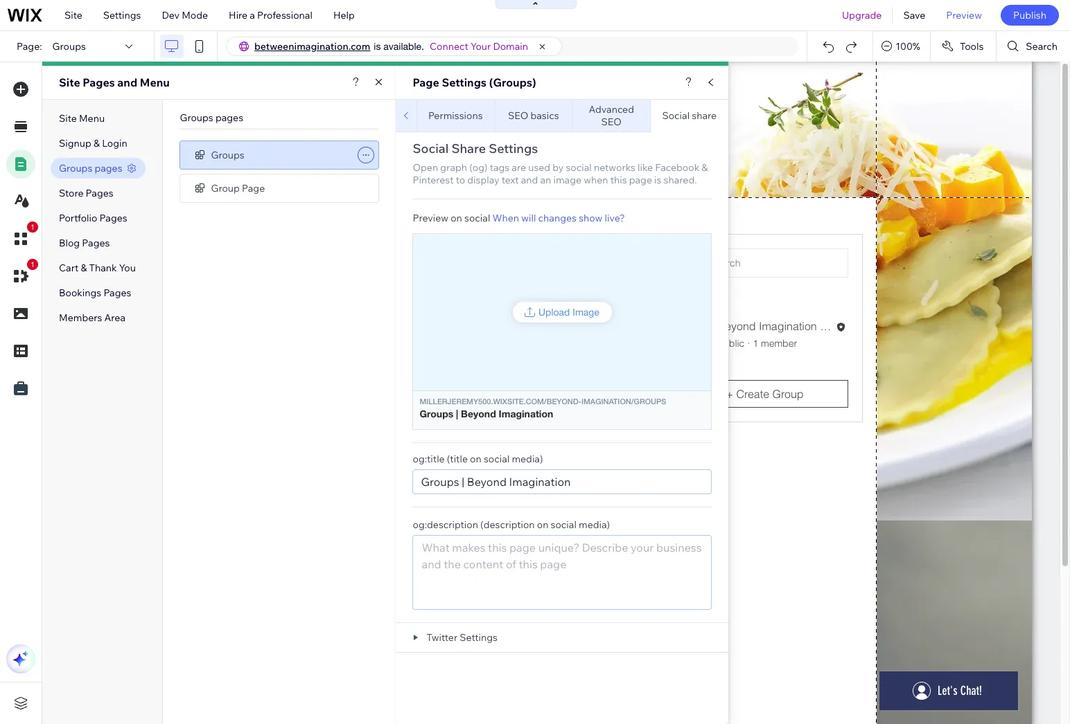 Task type: locate. For each thing, give the bounding box(es) containing it.
0 horizontal spatial on
[[451, 212, 462, 225]]

1 horizontal spatial seo
[[601, 116, 622, 128]]

on right the (title at the bottom
[[470, 453, 482, 466]]

1 left "cart"
[[30, 261, 35, 269]]

1 left 'portfolio'
[[30, 223, 35, 231]]

pages for site
[[83, 76, 115, 89]]

pages up cart & thank you
[[82, 237, 110, 250]]

1 vertical spatial and
[[521, 174, 538, 186]]

0 vertical spatial site
[[64, 9, 82, 21]]

is available. connect your domain
[[374, 40, 528, 53]]

2 1 from the top
[[30, 261, 35, 269]]

live?
[[605, 212, 625, 225]]

0 vertical spatial page
[[413, 76, 439, 89]]

publish button
[[1001, 5, 1059, 26]]

social right by
[[566, 161, 592, 174]]

0 horizontal spatial media)
[[512, 453, 543, 466]]

0 horizontal spatial and
[[117, 76, 137, 89]]

social
[[662, 110, 690, 122], [413, 141, 449, 157]]

menu up signup & login
[[79, 112, 105, 125]]

1 vertical spatial is
[[654, 174, 662, 186]]

1 vertical spatial 1
[[30, 261, 35, 269]]

basics
[[530, 110, 559, 122]]

pages up site menu
[[83, 76, 115, 89]]

0 horizontal spatial page
[[242, 182, 265, 194]]

1 horizontal spatial on
[[470, 453, 482, 466]]

& right shared.
[[702, 161, 708, 174]]

0 horizontal spatial social
[[413, 141, 449, 157]]

on right (description at the bottom
[[537, 519, 548, 532]]

image
[[553, 174, 582, 186]]

0 vertical spatial pages
[[215, 112, 243, 124]]

and
[[117, 76, 137, 89], [521, 174, 538, 186]]

social right the (title at the bottom
[[484, 453, 510, 466]]

members
[[59, 312, 102, 324]]

media) for og:description (description on social media)
[[579, 519, 610, 532]]

100% button
[[873, 31, 930, 62]]

1 button left blog in the left of the page
[[6, 222, 38, 254]]

cart
[[59, 262, 78, 274]]

you
[[119, 262, 136, 274]]

when
[[492, 212, 519, 225]]

imagination/groups
[[581, 398, 666, 406]]

og:description
[[413, 519, 478, 532]]

1 vertical spatial 1 button
[[6, 259, 38, 291]]

0 horizontal spatial &
[[81, 262, 87, 274]]

groups inside millerjeremy500.wixsite.com/beyond-imagination/groups groups | beyond imagination
[[420, 408, 453, 420]]

1 horizontal spatial social
[[662, 110, 690, 122]]

1 horizontal spatial page
[[413, 76, 439, 89]]

preview up 'tools' button
[[946, 9, 982, 21]]

cart & thank you
[[59, 262, 136, 274]]

media) up search engines may show a different title text box
[[512, 453, 543, 466]]

signup & login
[[59, 137, 127, 150]]

tools
[[960, 40, 984, 53]]

permissions
[[428, 110, 483, 122]]

social inside social share settings open graph (og) tags are used by social networks like facebook & pinterest to display text and an image when this page is shared.
[[413, 141, 449, 157]]

pages right 'portfolio'
[[100, 212, 127, 225]]

blog
[[59, 237, 80, 250]]

pages for bookings
[[104, 287, 131, 299]]

page
[[413, 76, 439, 89], [242, 182, 265, 194]]

1 horizontal spatial &
[[93, 137, 100, 150]]

preview inside button
[[946, 9, 982, 21]]

1 vertical spatial preview
[[413, 212, 448, 225]]

area
[[104, 312, 125, 324]]

2 vertical spatial site
[[59, 112, 77, 125]]

when will changes show live? link
[[492, 212, 625, 225]]

seo left basics
[[508, 110, 528, 122]]

1 vertical spatial page
[[242, 182, 265, 194]]

menu down dev
[[140, 76, 170, 89]]

1 horizontal spatial preview
[[946, 9, 982, 21]]

1 horizontal spatial media)
[[579, 519, 610, 532]]

on down the to
[[451, 212, 462, 225]]

twitter settings
[[427, 632, 498, 645]]

0 vertical spatial social
[[662, 110, 690, 122]]

What makes this page unique? Describe your business and the content of this page text field
[[413, 536, 712, 611]]

available.
[[383, 41, 424, 52]]

media)
[[512, 453, 543, 466], [579, 519, 610, 532]]

groups
[[52, 40, 86, 53], [180, 112, 213, 124], [211, 149, 244, 161], [59, 162, 92, 175], [420, 408, 453, 420]]

networks
[[594, 161, 635, 174]]

2 1 button from the top
[[6, 259, 38, 291]]

social up open
[[413, 141, 449, 157]]

1 vertical spatial media)
[[579, 519, 610, 532]]

& right "cart"
[[81, 262, 87, 274]]

1 horizontal spatial groups pages
[[180, 112, 243, 124]]

site pages and menu
[[59, 76, 170, 89]]

settings up are on the top of the page
[[489, 141, 538, 157]]

1 horizontal spatial and
[[521, 174, 538, 186]]

site for site
[[64, 9, 82, 21]]

page down the available.
[[413, 76, 439, 89]]

pages up area
[[104, 287, 131, 299]]

pages for blog
[[82, 237, 110, 250]]

and up login
[[117, 76, 137, 89]]

2 horizontal spatial &
[[702, 161, 708, 174]]

&
[[93, 137, 100, 150], [702, 161, 708, 174], [81, 262, 87, 274]]

1 vertical spatial on
[[470, 453, 482, 466]]

|
[[456, 408, 458, 420]]

site
[[64, 9, 82, 21], [59, 76, 80, 89], [59, 112, 77, 125]]

pages up the portfolio pages in the left top of the page
[[86, 187, 113, 200]]

millerjeremy500.wixsite.com/beyond-
[[420, 398, 581, 406]]

(groups)
[[489, 76, 536, 89]]

groups pages
[[180, 112, 243, 124], [59, 162, 122, 175]]

site for site pages and menu
[[59, 76, 80, 89]]

upload image
[[539, 307, 599, 318]]

page right group
[[242, 182, 265, 194]]

2 vertical spatial &
[[81, 262, 87, 274]]

login
[[102, 137, 127, 150]]

settings
[[103, 9, 141, 21], [442, 76, 487, 89], [489, 141, 538, 157], [460, 632, 498, 645]]

1 vertical spatial pages
[[95, 162, 122, 175]]

0 vertical spatial is
[[374, 41, 381, 52]]

an
[[540, 174, 551, 186]]

mode
[[182, 9, 208, 21]]

1 button
[[6, 222, 38, 254], [6, 259, 38, 291]]

is left the available.
[[374, 41, 381, 52]]

0 vertical spatial media)
[[512, 453, 543, 466]]

0 horizontal spatial seo
[[508, 110, 528, 122]]

social share
[[662, 110, 717, 122]]

hire
[[229, 9, 248, 21]]

settings up the permissions
[[442, 76, 487, 89]]

media) down search engines may show a different title text box
[[579, 519, 610, 532]]

is right page on the top right of the page
[[654, 174, 662, 186]]

pinterest
[[413, 174, 454, 186]]

like
[[638, 161, 653, 174]]

menu
[[140, 76, 170, 89], [79, 112, 105, 125]]

store pages
[[59, 187, 113, 200]]

0 horizontal spatial preview
[[413, 212, 448, 225]]

1 vertical spatial social
[[413, 141, 449, 157]]

pages
[[83, 76, 115, 89], [86, 187, 113, 200], [100, 212, 127, 225], [82, 237, 110, 250], [104, 287, 131, 299]]

1 vertical spatial &
[[702, 161, 708, 174]]

2 vertical spatial on
[[537, 519, 548, 532]]

on for (description
[[537, 519, 548, 532]]

bookings pages
[[59, 287, 131, 299]]

twitter
[[427, 632, 458, 645]]

preview down pinterest
[[413, 212, 448, 225]]

0 horizontal spatial is
[[374, 41, 381, 52]]

& for signup & login
[[93, 137, 100, 150]]

preview for preview
[[946, 9, 982, 21]]

1 horizontal spatial menu
[[140, 76, 170, 89]]

seo
[[508, 110, 528, 122], [601, 116, 622, 128]]

1 button left "cart"
[[6, 259, 38, 291]]

100%
[[896, 40, 920, 53]]

1 horizontal spatial is
[[654, 174, 662, 186]]

social share settings open graph (og) tags are used by social networks like facebook & pinterest to display text and an image when this page is shared.
[[413, 141, 708, 186]]

0 horizontal spatial menu
[[79, 112, 105, 125]]

2 horizontal spatial on
[[537, 519, 548, 532]]

0 horizontal spatial groups pages
[[59, 162, 122, 175]]

0 vertical spatial 1
[[30, 223, 35, 231]]

preview for preview on social when will changes show live?
[[413, 212, 448, 225]]

0 vertical spatial &
[[93, 137, 100, 150]]

1 vertical spatial menu
[[79, 112, 105, 125]]

settings left dev
[[103, 9, 141, 21]]

& left login
[[93, 137, 100, 150]]

0 vertical spatial 1 button
[[6, 222, 38, 254]]

0 vertical spatial menu
[[140, 76, 170, 89]]

site menu
[[59, 112, 105, 125]]

connect
[[430, 40, 468, 53]]

social for share
[[662, 110, 690, 122]]

bookings
[[59, 287, 101, 299]]

social
[[566, 161, 592, 174], [464, 212, 490, 225], [484, 453, 510, 466], [551, 519, 577, 532]]

1 vertical spatial site
[[59, 76, 80, 89]]

save
[[903, 9, 925, 21]]

0 vertical spatial preview
[[946, 9, 982, 21]]

and left an
[[521, 174, 538, 186]]

seo up networks
[[601, 116, 622, 128]]

social left the share
[[662, 110, 690, 122]]



Task type: vqa. For each thing, say whether or not it's contained in the screenshot.
Connect
yes



Task type: describe. For each thing, give the bounding box(es) containing it.
social down search engines may show a different title text box
[[551, 519, 577, 532]]

thank
[[89, 262, 117, 274]]

is inside is available. connect your domain
[[374, 41, 381, 52]]

betweenimagination.com
[[254, 40, 370, 53]]

& for cart & thank you
[[81, 262, 87, 274]]

save button
[[893, 0, 936, 30]]

will
[[521, 212, 536, 225]]

search
[[1026, 40, 1058, 53]]

when
[[584, 174, 608, 186]]

millerjeremy500.wixsite.com/beyond-imagination/groups groups | beyond imagination
[[420, 398, 666, 420]]

changes
[[538, 212, 577, 225]]

1 1 from the top
[[30, 223, 35, 231]]

to
[[456, 174, 465, 186]]

signup
[[59, 137, 91, 150]]

image
[[573, 307, 599, 318]]

(description
[[480, 519, 535, 532]]

social inside social share settings open graph (og) tags are used by social networks like facebook & pinterest to display text and an image when this page is shared.
[[566, 161, 592, 174]]

1 1 button from the top
[[6, 222, 38, 254]]

og:description (description on social media)
[[413, 519, 610, 532]]

og:title (title on social media)
[[413, 453, 543, 466]]

seo basics
[[508, 110, 559, 122]]

social for share
[[413, 141, 449, 157]]

is inside social share settings open graph (og) tags are used by social networks like facebook & pinterest to display text and an image when this page is shared.
[[654, 174, 662, 186]]

0 vertical spatial and
[[117, 76, 137, 89]]

used
[[528, 161, 550, 174]]

advanced
[[589, 103, 634, 116]]

0 horizontal spatial pages
[[95, 162, 122, 175]]

upgrade
[[842, 9, 882, 21]]

0 vertical spatial groups pages
[[180, 112, 243, 124]]

open
[[413, 161, 438, 174]]

group page
[[211, 182, 265, 194]]

& inside social share settings open graph (og) tags are used by social networks like facebook & pinterest to display text and an image when this page is shared.
[[702, 161, 708, 174]]

shared.
[[664, 174, 697, 186]]

beyond
[[461, 408, 496, 420]]

upload
[[539, 307, 570, 318]]

page
[[629, 174, 652, 186]]

blog pages
[[59, 237, 110, 250]]

publish
[[1013, 9, 1047, 21]]

dev
[[162, 9, 180, 21]]

share
[[451, 141, 486, 157]]

hire a professional
[[229, 9, 312, 21]]

preview button
[[936, 0, 992, 30]]

a
[[250, 9, 255, 21]]

share
[[692, 110, 717, 122]]

show
[[579, 212, 603, 225]]

text
[[502, 174, 519, 186]]

professional
[[257, 9, 312, 21]]

and inside social share settings open graph (og) tags are used by social networks like facebook & pinterest to display text and an image when this page is shared.
[[521, 174, 538, 186]]

facebook
[[655, 161, 699, 174]]

group
[[211, 182, 240, 194]]

site for site menu
[[59, 112, 77, 125]]

store
[[59, 187, 83, 200]]

portfolio
[[59, 212, 97, 225]]

pages for portfolio
[[100, 212, 127, 225]]

1 horizontal spatial pages
[[215, 112, 243, 124]]

0 vertical spatial on
[[451, 212, 462, 225]]

settings right twitter
[[460, 632, 498, 645]]

seo inside advanced seo
[[601, 116, 622, 128]]

page settings (groups)
[[413, 76, 536, 89]]

imagination
[[499, 408, 553, 420]]

on for (title
[[470, 453, 482, 466]]

are
[[512, 161, 526, 174]]

portfolio pages
[[59, 212, 127, 225]]

domain
[[493, 40, 528, 53]]

social left "when"
[[464, 212, 490, 225]]

tags
[[490, 161, 510, 174]]

by
[[553, 161, 564, 174]]

1 vertical spatial groups pages
[[59, 162, 122, 175]]

help
[[333, 9, 355, 21]]

settings inside social share settings open graph (og) tags are used by social networks like facebook & pinterest to display text and an image when this page is shared.
[[489, 141, 538, 157]]

this
[[610, 174, 627, 186]]

og:title
[[413, 453, 445, 466]]

advanced seo
[[589, 103, 634, 128]]

members area
[[59, 312, 125, 324]]

pages for store
[[86, 187, 113, 200]]

display
[[467, 174, 499, 186]]

tools button
[[931, 31, 996, 62]]

Search engines may show a different title text field
[[413, 470, 712, 495]]

preview on social when will changes show live?
[[413, 212, 625, 225]]

media) for og:title (title on social media)
[[512, 453, 543, 466]]

search button
[[997, 31, 1070, 62]]

dev mode
[[162, 9, 208, 21]]

your
[[471, 40, 491, 53]]

(og)
[[469, 161, 488, 174]]

graph
[[440, 161, 467, 174]]



